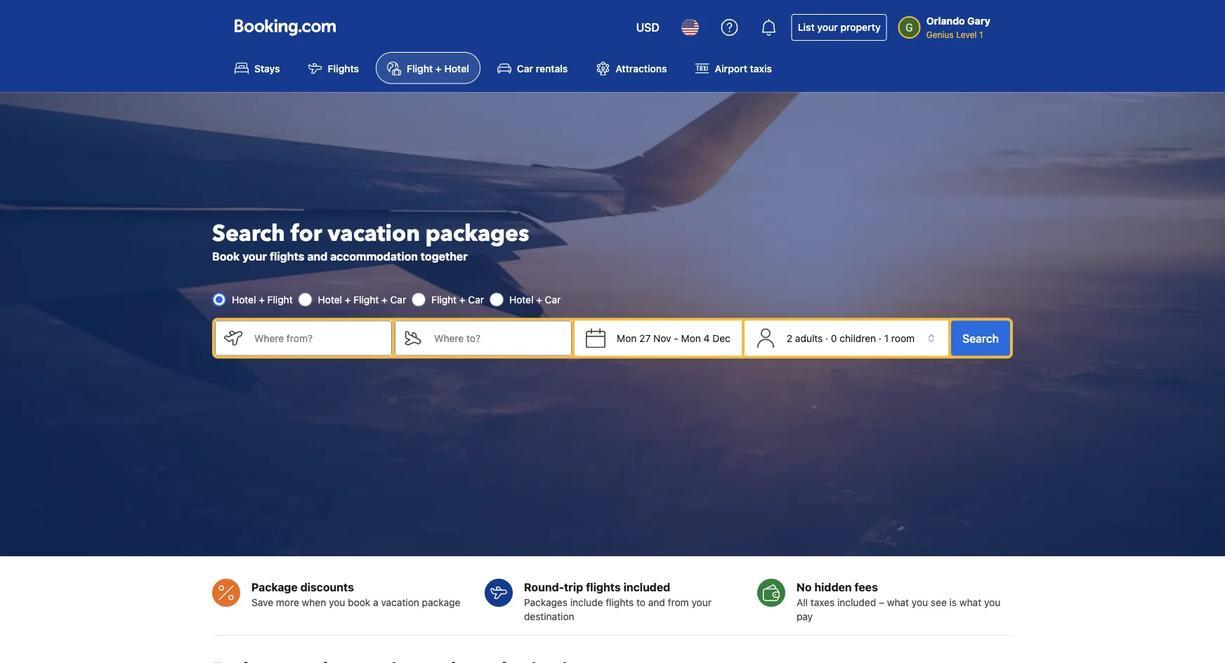 Task type: vqa. For each thing, say whether or not it's contained in the screenshot.
'1.'
no



Task type: locate. For each thing, give the bounding box(es) containing it.
list your property
[[798, 21, 881, 33]]

your right "book"
[[243, 250, 267, 263]]

and inside search for vacation packages book your flights and accommodation together
[[307, 250, 328, 263]]

list your property link
[[792, 14, 887, 41]]

level
[[957, 30, 977, 39]]

hotel for hotel + flight
[[232, 294, 256, 306]]

your
[[818, 21, 838, 33], [243, 250, 267, 263], [692, 597, 712, 609]]

+ for hotel + flight + car
[[345, 294, 351, 306]]

vacation inside search for vacation packages book your flights and accommodation together
[[328, 218, 420, 249]]

search
[[212, 218, 285, 249], [963, 332, 999, 345]]

and down for
[[307, 250, 328, 263]]

2 horizontal spatial your
[[818, 21, 838, 33]]

1 horizontal spatial mon
[[682, 333, 701, 344]]

1 vertical spatial search
[[963, 332, 999, 345]]

all
[[797, 597, 808, 609]]

+ for hotel + flight
[[259, 294, 265, 306]]

0 horizontal spatial what
[[888, 597, 910, 609]]

+ for hotel + car
[[536, 294, 543, 306]]

hotel
[[445, 62, 469, 74], [232, 294, 256, 306], [318, 294, 342, 306], [510, 294, 534, 306]]

flight
[[407, 62, 433, 74], [268, 294, 293, 306], [354, 294, 379, 306], [432, 294, 457, 306]]

package
[[422, 597, 461, 609]]

flight + car
[[432, 294, 484, 306]]

flights for for
[[270, 250, 305, 263]]

1 you from the left
[[329, 597, 345, 609]]

2 what from the left
[[960, 597, 982, 609]]

1 vertical spatial and
[[649, 597, 666, 609]]

1 vertical spatial vacation
[[381, 597, 419, 609]]

0 horizontal spatial mon
[[617, 333, 637, 344]]

vacation up accommodation
[[328, 218, 420, 249]]

1 horizontal spatial your
[[692, 597, 712, 609]]

see
[[931, 597, 947, 609]]

car rentals
[[517, 62, 568, 74]]

dec
[[713, 333, 731, 344]]

0 vertical spatial search
[[212, 218, 285, 249]]

mon left 27
[[617, 333, 637, 344]]

flights up include on the left
[[586, 581, 621, 594]]

usd button
[[628, 11, 668, 44]]

hotel for hotel + flight + car
[[318, 294, 342, 306]]

1 horizontal spatial what
[[960, 597, 982, 609]]

mon right -
[[682, 333, 701, 344]]

attractions
[[616, 62, 667, 74]]

1 horizontal spatial search
[[963, 332, 999, 345]]

what right is
[[960, 597, 982, 609]]

flights
[[270, 250, 305, 263], [586, 581, 621, 594], [606, 597, 634, 609]]

0 horizontal spatial 1
[[885, 333, 889, 344]]

you
[[329, 597, 345, 609], [912, 597, 929, 609], [985, 597, 1001, 609]]

included down fees
[[838, 597, 877, 609]]

2 vertical spatial your
[[692, 597, 712, 609]]

vacation right a
[[381, 597, 419, 609]]

what right –
[[888, 597, 910, 609]]

rentals
[[536, 62, 568, 74]]

0 vertical spatial included
[[624, 581, 671, 594]]

property
[[841, 21, 881, 33]]

pay
[[797, 611, 813, 623]]

· right children
[[879, 333, 882, 344]]

0 vertical spatial and
[[307, 250, 328, 263]]

2 vertical spatial flights
[[606, 597, 634, 609]]

1 left the room
[[885, 333, 889, 344]]

+
[[436, 62, 442, 74], [259, 294, 265, 306], [345, 294, 351, 306], [382, 294, 388, 306], [460, 294, 466, 306], [536, 294, 543, 306]]

0 horizontal spatial included
[[624, 581, 671, 594]]

0 vertical spatial 1
[[980, 30, 984, 39]]

0 vertical spatial vacation
[[328, 218, 420, 249]]

1 horizontal spatial and
[[649, 597, 666, 609]]

airport taxis
[[715, 62, 772, 74]]

flights left to
[[606, 597, 634, 609]]

flights
[[328, 62, 359, 74]]

your inside round-trip flights included packages include flights to and from your destination
[[692, 597, 712, 609]]

package discounts save more when you book a vacation package
[[252, 581, 461, 609]]

2 horizontal spatial you
[[985, 597, 1001, 609]]

discounts
[[301, 581, 354, 594]]

include
[[571, 597, 603, 609]]

0 horizontal spatial your
[[243, 250, 267, 263]]

1 what from the left
[[888, 597, 910, 609]]

and right to
[[649, 597, 666, 609]]

mon
[[617, 333, 637, 344], [682, 333, 701, 344]]

1 horizontal spatial 1
[[980, 30, 984, 39]]

book
[[212, 250, 240, 263]]

is
[[950, 597, 957, 609]]

destination
[[524, 611, 575, 623]]

0 horizontal spatial search
[[212, 218, 285, 249]]

flights inside search for vacation packages book your flights and accommodation together
[[270, 250, 305, 263]]

1 vertical spatial included
[[838, 597, 877, 609]]

genius
[[927, 30, 954, 39]]

orlando
[[927, 15, 966, 27]]

search button
[[952, 321, 1011, 356]]

flights link
[[297, 52, 370, 84]]

1 horizontal spatial you
[[912, 597, 929, 609]]

flights down for
[[270, 250, 305, 263]]

0 vertical spatial flights
[[270, 250, 305, 263]]

flights for trip
[[606, 597, 634, 609]]

search inside search for vacation packages book your flights and accommodation together
[[212, 218, 285, 249]]

0 horizontal spatial you
[[329, 597, 345, 609]]

search inside button
[[963, 332, 999, 345]]

what
[[888, 597, 910, 609], [960, 597, 982, 609]]

included up to
[[624, 581, 671, 594]]

you left the see
[[912, 597, 929, 609]]

1 vertical spatial flights
[[586, 581, 621, 594]]

1 horizontal spatial included
[[838, 597, 877, 609]]

0 horizontal spatial and
[[307, 250, 328, 263]]

included inside no hidden fees all taxes included – what you see is what you pay
[[838, 597, 877, 609]]

airport taxis link
[[684, 52, 784, 84]]

taxis
[[750, 62, 772, 74]]

your right list
[[818, 21, 838, 33]]

car
[[517, 62, 534, 74], [390, 294, 406, 306], [468, 294, 484, 306], [545, 294, 561, 306]]

and
[[307, 250, 328, 263], [649, 597, 666, 609]]

attractions link
[[585, 52, 679, 84]]

your right from
[[692, 597, 712, 609]]

1 · from the left
[[826, 333, 829, 344]]

no hidden fees all taxes included – what you see is what you pay
[[797, 581, 1001, 623]]

your inside search for vacation packages book your flights and accommodation together
[[243, 250, 267, 263]]

· left 0
[[826, 333, 829, 344]]

vacation
[[328, 218, 420, 249], [381, 597, 419, 609]]

accommodation
[[330, 250, 418, 263]]

you down discounts
[[329, 597, 345, 609]]

2 · from the left
[[879, 333, 882, 344]]

you right is
[[985, 597, 1001, 609]]

·
[[826, 333, 829, 344], [879, 333, 882, 344]]

packages
[[524, 597, 568, 609]]

1 vertical spatial your
[[243, 250, 267, 263]]

included
[[624, 581, 671, 594], [838, 597, 877, 609]]

0 horizontal spatial ·
[[826, 333, 829, 344]]

hotel + car
[[510, 294, 561, 306]]

1 vertical spatial 1
[[885, 333, 889, 344]]

1 horizontal spatial ·
[[879, 333, 882, 344]]

gary
[[968, 15, 991, 27]]

1 down gary
[[980, 30, 984, 39]]

to
[[637, 597, 646, 609]]

search for search
[[963, 332, 999, 345]]

1
[[980, 30, 984, 39], [885, 333, 889, 344]]



Task type: describe. For each thing, give the bounding box(es) containing it.
hidden
[[815, 581, 852, 594]]

from
[[668, 597, 689, 609]]

nov
[[654, 333, 672, 344]]

together
[[421, 250, 468, 263]]

room
[[892, 333, 915, 344]]

Where to? field
[[423, 321, 572, 356]]

3 you from the left
[[985, 597, 1001, 609]]

flight + hotel link
[[376, 52, 481, 84]]

4
[[704, 333, 710, 344]]

car rentals link
[[486, 52, 579, 84]]

stays link
[[224, 52, 291, 84]]

save
[[252, 597, 273, 609]]

search for search for vacation packages book your flights and accommodation together
[[212, 218, 285, 249]]

book
[[348, 597, 371, 609]]

2
[[787, 333, 793, 344]]

0 vertical spatial your
[[818, 21, 838, 33]]

Where from? field
[[243, 321, 392, 356]]

1 mon from the left
[[617, 333, 637, 344]]

packages
[[426, 218, 529, 249]]

booking.com online hotel reservations image
[[235, 19, 336, 36]]

vacation inside package discounts save more when you book a vacation package
[[381, 597, 419, 609]]

mon 27 nov - mon 4 dec
[[617, 333, 731, 344]]

round-trip flights included packages include flights to and from your destination
[[524, 581, 712, 623]]

package
[[252, 581, 298, 594]]

more
[[276, 597, 299, 609]]

2 mon from the left
[[682, 333, 701, 344]]

-
[[674, 333, 679, 344]]

round-
[[524, 581, 564, 594]]

1 inside the orlando gary genius level 1
[[980, 30, 984, 39]]

search for vacation packages book your flights and accommodation together
[[212, 218, 529, 263]]

adults
[[796, 333, 823, 344]]

27
[[640, 333, 651, 344]]

you inside package discounts save more when you book a vacation package
[[329, 597, 345, 609]]

included inside round-trip flights included packages include flights to and from your destination
[[624, 581, 671, 594]]

hotel + flight + car
[[318, 294, 406, 306]]

hotel for hotel + car
[[510, 294, 534, 306]]

–
[[879, 597, 885, 609]]

2 you from the left
[[912, 597, 929, 609]]

taxes
[[811, 597, 835, 609]]

usd
[[636, 21, 660, 34]]

airport
[[715, 62, 748, 74]]

fees
[[855, 581, 878, 594]]

orlando gary genius level 1
[[927, 15, 991, 39]]

flight + hotel
[[407, 62, 469, 74]]

0
[[831, 333, 838, 344]]

when
[[302, 597, 326, 609]]

stays
[[254, 62, 280, 74]]

for
[[291, 218, 322, 249]]

2 adults · 0 children · 1 room
[[787, 333, 915, 344]]

trip
[[564, 581, 584, 594]]

a
[[373, 597, 379, 609]]

children
[[840, 333, 877, 344]]

hotel + flight
[[232, 294, 293, 306]]

no
[[797, 581, 812, 594]]

and inside round-trip flights included packages include flights to and from your destination
[[649, 597, 666, 609]]

+ for flight + car
[[460, 294, 466, 306]]

list
[[798, 21, 815, 33]]

+ for flight + hotel
[[436, 62, 442, 74]]



